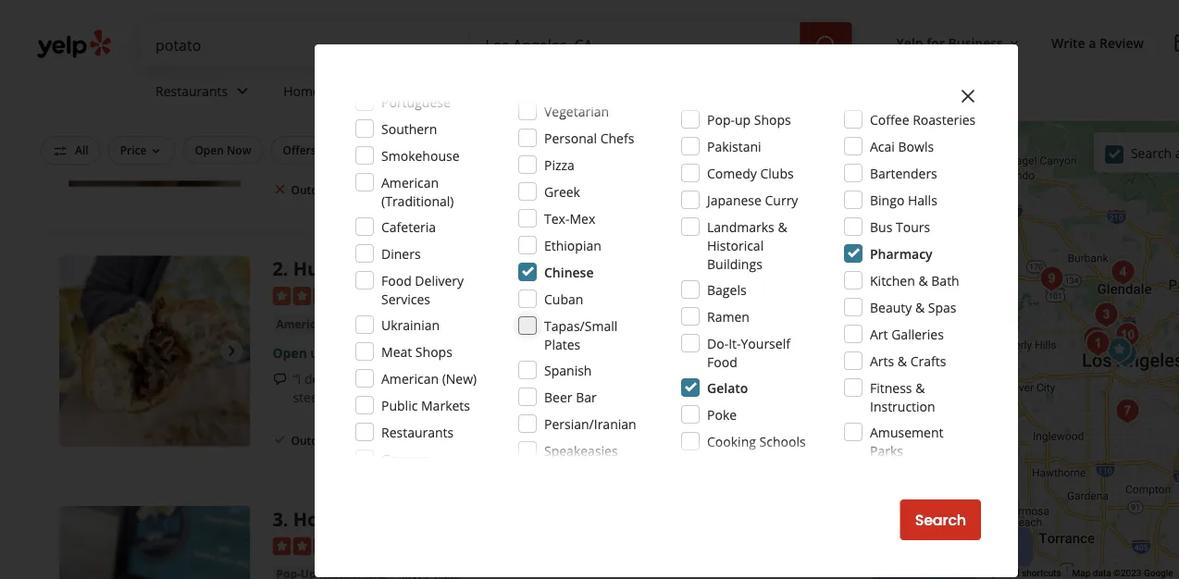 Task type: describe. For each thing, give the bounding box(es) containing it.
outdoor for humble
[[291, 433, 337, 448]]

search for search
[[916, 510, 967, 531]]

(733
[[402, 286, 428, 304]]

search button
[[901, 500, 982, 541]]

home
[[284, 82, 320, 100]]

bagels
[[708, 281, 747, 299]]

am
[[378, 93, 398, 111]]

ramen
[[708, 308, 750, 326]]

nordstrom rack image
[[1102, 332, 1139, 369]]

16 close v2 image
[[273, 182, 288, 197]]

yelp for business
[[897, 34, 1004, 51]]

do-
[[708, 335, 729, 352]]

gelato
[[708, 379, 749, 397]]

a inside /burger place, pay a pretty steep price for..."
[[744, 370, 751, 388]]

4.3
[[380, 286, 399, 304]]

restaurants inside 'link'
[[156, 82, 228, 100]]

meat
[[382, 343, 412, 361]]

cooking
[[708, 433, 757, 451]]

(231
[[402, 36, 428, 53]]

with
[[501, 119, 527, 137]]

kitchen & bath
[[871, 272, 960, 289]]

& for landmarks
[[778, 218, 788, 236]]

acai
[[871, 138, 895, 155]]

"i don't know, dude, when you go to a cool asian potato
[[293, 370, 631, 388]]

humble potato link
[[293, 256, 433, 281]]

good for dinner
[[607, 143, 693, 158]]

more inside balls--with a name like the potato sack, they need more potato items..."
[[769, 119, 801, 137]]

the potato sack link
[[293, 5, 441, 31]]

potato inside balls--with a name like the potato sack, they need more potato items..."
[[293, 138, 333, 155]]

delivery right 16 checkmark v2 icon
[[412, 182, 456, 197]]

coffee
[[871, 111, 910, 128]]

house
[[293, 507, 351, 532]]

and
[[747, 143, 768, 158]]

business categories element
[[141, 67, 1180, 120]]

pharmacy
[[871, 245, 933, 263]]

dude,
[[378, 370, 413, 388]]

bus tours
[[871, 218, 931, 236]]

chinese
[[545, 263, 594, 281]]

breakfast
[[276, 66, 330, 81]]

1 horizontal spatial humble potato image
[[987, 375, 1024, 412]]

4.2 link
[[380, 34, 399, 54]]

historical
[[708, 237, 764, 254]]

offers for offers takeout
[[495, 143, 529, 158]]

american (new) inside button
[[276, 316, 365, 332]]

pakistani
[[708, 138, 762, 155]]

open now button
[[183, 136, 263, 164]]

search dialog
[[0, 0, 1180, 580]]

quite
[[305, 119, 336, 137]]

like inside balls--with a name like the potato sack, they need more potato items..."
[[578, 119, 599, 137]]

landmarks & historical buildings
[[708, 218, 788, 273]]

the
[[363, 119, 383, 137]]

more link for humble potato
[[399, 389, 433, 406]]

2 next image from the top
[[221, 340, 243, 363]]

"i for humble potato
[[293, 370, 301, 388]]

bingo
[[871, 191, 905, 209]]

4.2
[[380, 36, 399, 53]]

/burger
[[631, 370, 677, 388]]

1 like from the left
[[339, 119, 360, 137]]

start for 1 . the potato sack
[[717, 180, 751, 201]]

fried
[[386, 119, 414, 137]]

japanese curry
[[708, 191, 799, 209]]

fitness & instruction
[[871, 379, 936, 415]]

close image
[[958, 85, 980, 107]]

yourself
[[741, 335, 791, 352]]

beauty & spas
[[871, 299, 957, 316]]

louders image
[[1078, 321, 1115, 358]]

keyboard
[[982, 568, 1020, 579]]

user actions element
[[882, 26, 1180, 63]]

4.3 star rating image
[[273, 287, 373, 306]]

diners
[[382, 245, 421, 263]]

sandwiches link
[[434, 315, 507, 333]]

price
[[330, 389, 360, 406]]

crafts
[[911, 352, 947, 370]]

24 chevron down v2 image inside auto services link
[[513, 80, 535, 102]]

sandwiches
[[438, 316, 503, 332]]

keyboard shortcuts button
[[982, 567, 1062, 580]]

sack,
[[671, 119, 702, 137]]

house of mash link
[[293, 507, 430, 532]]

©2023
[[1114, 568, 1142, 579]]

services inside the food delivery services
[[382, 290, 431, 308]]

reviews) for 2 . humble potato
[[432, 286, 481, 304]]

. for 1
[[283, 5, 289, 31]]

shortcuts
[[1023, 568, 1062, 579]]

"i quite like the fried potato
[[293, 119, 461, 137]]

search image
[[816, 34, 838, 57]]

need
[[735, 119, 765, 137]]

breakfast & brunch button
[[273, 64, 388, 83]]

offers delivery button
[[271, 136, 375, 164]]

& for beauty
[[916, 299, 925, 316]]

dinner
[[657, 143, 693, 158]]

humble
[[293, 256, 366, 281]]

& for fitness
[[916, 379, 926, 397]]

potato for humble potato
[[371, 256, 433, 281]]

2 vertical spatial american
[[382, 370, 439, 388]]

spas
[[929, 299, 957, 316]]

yelp for business button
[[890, 26, 1030, 59]]

bowls
[[899, 138, 935, 155]]

amusement parks
[[871, 424, 944, 460]]

9:00
[[341, 344, 367, 362]]

services for home services
[[324, 82, 373, 100]]

brunch
[[345, 66, 385, 81]]

american (new) button
[[273, 315, 369, 333]]

tex-mex
[[545, 210, 596, 227]]

reservations button
[[383, 136, 476, 164]]

tomorrow
[[401, 93, 462, 111]]

reviews) for 1 . the potato sack
[[432, 36, 481, 53]]

16 checkmark v2 image for delivery
[[393, 433, 408, 447]]

16 speech v2 image
[[273, 372, 288, 387]]

sack
[[399, 5, 441, 31]]

16 filter v2 image
[[53, 144, 68, 159]]

delivery inside button
[[319, 143, 363, 158]]

hot
[[725, 143, 744, 158]]

takeout inside button
[[532, 143, 575, 158]]

start order link for the potato sack
[[699, 170, 814, 211]]

meat shops
[[382, 343, 453, 361]]

open for open now
[[195, 143, 224, 158]]

comedy clubs
[[708, 164, 794, 182]]

personal
[[545, 129, 597, 147]]

google image
[[878, 556, 939, 580]]

more for 1 . the potato sack
[[388, 138, 422, 155]]

1 next image from the top
[[221, 90, 243, 112]]

american (traditional)
[[382, 174, 454, 210]]

outdoor for the
[[291, 182, 337, 197]]

(231 reviews)
[[402, 36, 481, 53]]

seating for the
[[340, 182, 379, 197]]

takeout for 2 . humble potato
[[489, 433, 533, 448]]

halls
[[909, 191, 938, 209]]

hot and new button
[[713, 136, 807, 164]]

place,
[[680, 370, 715, 388]]

projects image
[[1174, 33, 1180, 56]]



Task type: vqa. For each thing, say whether or not it's contained in the screenshot.
the bottom THE "MORE" LINK
yes



Task type: locate. For each thing, give the bounding box(es) containing it.
24 chevron down v2 image up with
[[513, 80, 535, 102]]

1 vertical spatial potato
[[293, 138, 333, 155]]

2 outdoor seating from the top
[[291, 433, 379, 448]]

map
[[1073, 568, 1091, 579]]

until
[[319, 93, 346, 111], [311, 344, 338, 362]]

takeout for 1 . the potato sack
[[489, 182, 533, 197]]

1 vertical spatial restaurants
[[382, 424, 454, 441]]

2 start order link from the top
[[699, 420, 814, 461]]

slideshow element for 1
[[59, 5, 250, 196]]

& inside breakfast & brunch button
[[333, 66, 342, 81]]

next image
[[221, 90, 243, 112], [221, 340, 243, 363]]

1 horizontal spatial for
[[927, 34, 946, 51]]

services up the burgers
[[382, 290, 431, 308]]

0 vertical spatial potato
[[332, 5, 394, 31]]

0 vertical spatial order
[[755, 180, 796, 201]]

16 checkmark v2 image down 16 speech v2 image
[[273, 433, 288, 447]]

1 vertical spatial shops
[[416, 343, 453, 361]]

1 slideshow element from the top
[[59, 5, 250, 196]]

(new) left go
[[442, 370, 477, 388]]

& for arts
[[898, 352, 908, 370]]

4.2 star rating image
[[273, 36, 373, 55]]

0 horizontal spatial for
[[638, 143, 654, 158]]

0 horizontal spatial restaurants
[[156, 82, 228, 100]]

0 horizontal spatial open
[[195, 143, 224, 158]]

1 horizontal spatial shops
[[755, 111, 792, 128]]

search a
[[1132, 144, 1180, 162]]

reviews)
[[432, 36, 481, 53], [432, 286, 481, 304]]

search for search a
[[1132, 144, 1173, 162]]

start order for 2 . humble potato
[[717, 431, 796, 451]]

greek
[[545, 183, 581, 201]]

& left spas
[[916, 299, 925, 316]]

outdoor down steep
[[291, 433, 337, 448]]

services up balls-
[[460, 82, 509, 100]]

potato up 4.2 link
[[332, 5, 394, 31]]

1 start order link from the top
[[699, 170, 814, 211]]

1 vertical spatial start
[[717, 431, 751, 451]]

16 checkmark v2 image for outdoor seating
[[273, 433, 288, 447]]

0 horizontal spatial 24 chevron down v2 image
[[232, 80, 254, 102]]

seating left 16 checkmark v2 icon
[[340, 182, 379, 197]]

1 vertical spatial takeout
[[489, 182, 533, 197]]

1 reviews) from the top
[[432, 36, 481, 53]]

good
[[607, 143, 635, 158]]

2 reviews) from the top
[[432, 286, 481, 304]]

& right arts
[[898, 352, 908, 370]]

the
[[293, 5, 327, 31], [602, 119, 625, 137]]

american up the (traditional) at the top left of page
[[382, 174, 439, 191]]

(new) up '9:00'
[[333, 316, 365, 332]]

public markets
[[382, 397, 470, 414]]

2 horizontal spatial services
[[460, 82, 509, 100]]

1 vertical spatial search
[[916, 510, 967, 531]]

1 horizontal spatial 24 chevron down v2 image
[[377, 80, 399, 102]]

1 . the potato sack
[[273, 5, 441, 31]]

restaurants down public markets
[[382, 424, 454, 441]]

all button
[[41, 136, 101, 165]]

1 vertical spatial american (new)
[[382, 370, 477, 388]]

start order link for humble potato
[[699, 420, 814, 461]]

delivery inside the food delivery services
[[415, 272, 464, 289]]

more down when
[[399, 389, 433, 406]]

more up new
[[769, 119, 801, 137]]

& up instruction
[[916, 379, 926, 397]]

potato up "reservations"
[[418, 119, 461, 137]]

0 vertical spatial .
[[283, 5, 289, 31]]

1 horizontal spatial like
[[578, 119, 599, 137]]

2 vertical spatial potato
[[588, 370, 631, 388]]

plates
[[545, 336, 581, 353]]

delivery up german
[[412, 433, 456, 448]]

24 chevron down v2 image for home services
[[377, 80, 399, 102]]

0 vertical spatial outdoor seating
[[291, 182, 379, 197]]

(new) inside search dialog
[[442, 370, 477, 388]]

american down meat shops
[[382, 370, 439, 388]]

2 24 chevron down v2 image from the left
[[377, 80, 399, 102]]

vegetarian
[[545, 102, 609, 120]]

order for 1 . the potato sack
[[755, 180, 796, 201]]

start order for 1 . the potato sack
[[717, 180, 796, 201]]

(new) inside button
[[333, 316, 365, 332]]

2 horizontal spatial potato
[[588, 370, 631, 388]]

start up landmarks
[[717, 180, 751, 201]]

1 horizontal spatial restaurants
[[382, 424, 454, 441]]

1 vertical spatial "i
[[293, 370, 301, 388]]

a inside balls--with a name like the potato sack, they need more potato items..."
[[530, 119, 537, 137]]

24 chevron down v2 image inside restaurants 'link'
[[232, 80, 254, 102]]

humble potato image
[[59, 256, 250, 447], [987, 375, 1024, 412]]

2 "i from the top
[[293, 370, 301, 388]]

the inside balls--with a name like the potato sack, they need more potato items..."
[[602, 119, 625, 137]]

the potato sack image
[[59, 5, 250, 196]]

arts & crafts
[[871, 352, 947, 370]]

map data ©2023 google
[[1073, 568, 1174, 579]]

outdoor seating for the
[[291, 182, 379, 197]]

2 16 checkmark v2 image from the left
[[393, 433, 408, 447]]

outdoor seating down price
[[291, 433, 379, 448]]

& inside landmarks & historical buildings
[[778, 218, 788, 236]]

write a review link
[[1045, 26, 1152, 59]]

0 vertical spatial start order
[[717, 180, 796, 201]]

16 checkmark v2 image
[[393, 182, 408, 197]]

1 vertical spatial more link
[[399, 389, 433, 406]]

0 vertical spatial restaurants
[[156, 82, 228, 100]]

search
[[1132, 144, 1173, 162], [916, 510, 967, 531]]

potato corner image
[[1105, 254, 1142, 291]]

american down "4.3 star rating" image
[[276, 316, 330, 332]]

filters group
[[37, 136, 810, 165]]

seating for humble
[[340, 433, 379, 448]]

1 start order from the top
[[717, 180, 796, 201]]

1 order from the top
[[755, 180, 796, 201]]

& for kitchen
[[919, 272, 929, 289]]

1 16 checkmark v2 image from the left
[[273, 433, 288, 447]]

good for dinner button
[[595, 136, 705, 164]]

open left now
[[195, 143, 224, 158]]

until up quite
[[319, 93, 346, 111]]

1 24 chevron down v2 image from the left
[[232, 80, 254, 102]]

slideshow element
[[59, 5, 250, 196], [59, 256, 250, 447]]

1 horizontal spatial potato
[[418, 119, 461, 137]]

breakfast & brunch link
[[273, 64, 388, 83]]

open until 9:00 pm
[[273, 344, 390, 362]]

more link down when
[[399, 389, 433, 406]]

tapas/small
[[545, 317, 618, 335]]

2 like from the left
[[578, 119, 599, 137]]

food inside do-it-yourself food
[[708, 353, 738, 371]]

2 slideshow element from the top
[[59, 256, 250, 447]]

3 . from the top
[[283, 507, 289, 532]]

3 24 chevron down v2 image from the left
[[513, 80, 535, 102]]

2 . from the top
[[283, 256, 289, 281]]

0 vertical spatial open
[[195, 143, 224, 158]]

house of mash image
[[1089, 297, 1126, 334]]

pay
[[719, 370, 740, 388]]

food inside the food delivery services
[[382, 272, 412, 289]]

& down curry
[[778, 218, 788, 236]]

mex
[[570, 210, 596, 227]]

landmarks
[[708, 218, 775, 236]]

16 checkmark v2 image
[[273, 433, 288, 447], [393, 433, 408, 447]]

poutine brothers image
[[1110, 393, 1147, 430]]

1 horizontal spatial (new)
[[442, 370, 477, 388]]

more down southern
[[388, 138, 422, 155]]

1 vertical spatial outdoor seating
[[291, 433, 379, 448]]

american inside american (traditional)
[[382, 174, 439, 191]]

5 star rating image
[[273, 538, 373, 556]]

order for 2 . humble potato
[[755, 431, 796, 451]]

(733 reviews) link
[[402, 285, 481, 305]]

2 vertical spatial takeout
[[489, 433, 533, 448]]

1 vertical spatial potato
[[628, 119, 668, 137]]

art
[[871, 326, 889, 343]]

0 vertical spatial food
[[382, 272, 412, 289]]

open for open until 9:00 pm
[[273, 344, 307, 362]]

more for 2 . humble potato
[[399, 389, 433, 406]]

tapas/small plates
[[545, 317, 618, 353]]

it-
[[729, 335, 741, 352]]

the potato sack image
[[1080, 326, 1117, 363]]

delivery down diners
[[415, 272, 464, 289]]

0 vertical spatial the
[[293, 5, 327, 31]]

2 start from the top
[[717, 431, 751, 451]]

takeout
[[532, 143, 575, 158], [489, 182, 533, 197], [489, 433, 533, 448]]

offers takeout
[[495, 143, 575, 158]]

balls-
[[464, 119, 497, 137]]

2 vertical spatial more
[[399, 389, 433, 406]]

food down diners
[[382, 272, 412, 289]]

1 vertical spatial next image
[[221, 340, 243, 363]]

. left house
[[283, 507, 289, 532]]

search inside button
[[916, 510, 967, 531]]

auto services link
[[414, 67, 550, 120]]

4.3 link
[[380, 285, 399, 305]]

offers down with
[[495, 143, 529, 158]]

restaurants inside search dialog
[[382, 424, 454, 441]]

1 vertical spatial until
[[311, 344, 338, 362]]

0 horizontal spatial shops
[[416, 343, 453, 361]]

0 horizontal spatial search
[[916, 510, 967, 531]]

potato up 4.3 link
[[371, 256, 433, 281]]

services down brunch
[[324, 82, 373, 100]]

24 chevron down v2 image left closed
[[232, 80, 254, 102]]

1 vertical spatial american
[[276, 316, 330, 332]]

offers down 16 speech v2 icon
[[283, 143, 316, 158]]

mr & mrs potato image
[[899, 209, 936, 246]]

0 horizontal spatial humble potato image
[[59, 256, 250, 447]]

0 vertical spatial outdoor
[[291, 182, 337, 197]]

angel's tijuana tacos image
[[1110, 317, 1147, 354]]

reviews) up sandwiches on the bottom left of page
[[432, 286, 481, 304]]

2 start order from the top
[[717, 431, 796, 451]]

open
[[195, 143, 224, 158], [273, 344, 307, 362]]

0 horizontal spatial like
[[339, 119, 360, 137]]

0 horizontal spatial offers
[[283, 143, 316, 158]]

0 horizontal spatial food
[[382, 272, 412, 289]]

for for good
[[638, 143, 654, 158]]

1 vertical spatial order
[[755, 431, 796, 451]]

potato for the potato sack
[[332, 5, 394, 31]]

outdoor seating for humble
[[291, 433, 379, 448]]

the up good
[[602, 119, 625, 137]]

1 vertical spatial .
[[283, 256, 289, 281]]

for
[[927, 34, 946, 51], [638, 143, 654, 158]]

offers inside button
[[283, 143, 316, 158]]

0 vertical spatial "i
[[293, 119, 301, 137]]

arts
[[871, 352, 895, 370]]

1 vertical spatial open
[[273, 344, 307, 362]]

3
[[273, 507, 283, 532]]

2 outdoor from the top
[[291, 433, 337, 448]]

cuban
[[545, 290, 584, 308]]

slideshow element for 2
[[59, 256, 250, 447]]

they
[[705, 119, 732, 137]]

"i right 16 speech v2 icon
[[293, 119, 301, 137]]

burgers link
[[376, 315, 427, 333]]

potato
[[418, 119, 461, 137], [293, 138, 333, 155], [588, 370, 631, 388]]

until up don't
[[311, 344, 338, 362]]

shops right up
[[755, 111, 792, 128]]

fitness
[[871, 379, 913, 397]]

personal chefs
[[545, 129, 635, 147]]

spanish
[[545, 362, 592, 379]]

for right good
[[638, 143, 654, 158]]

1 vertical spatial reviews)
[[432, 286, 481, 304]]

0 vertical spatial shops
[[755, 111, 792, 128]]

more link
[[388, 138, 422, 155], [399, 389, 433, 406]]

1 horizontal spatial the
[[602, 119, 625, 137]]

new
[[771, 143, 795, 158]]

1 vertical spatial the
[[602, 119, 625, 137]]

services for auto services
[[460, 82, 509, 100]]

for inside button
[[638, 143, 654, 158]]

1 vertical spatial start order
[[717, 431, 796, 451]]

chefs
[[601, 129, 635, 147]]

1 vertical spatial for
[[638, 143, 654, 158]]

to
[[497, 370, 509, 388]]

0 horizontal spatial potato
[[293, 138, 333, 155]]

art galleries
[[871, 326, 945, 343]]

0 vertical spatial takeout
[[532, 143, 575, 158]]

1 vertical spatial food
[[708, 353, 738, 371]]

16 chevron down v2 image
[[1008, 36, 1022, 51]]

map region
[[739, 0, 1180, 580]]

& for breakfast
[[333, 66, 342, 81]]

2 order from the top
[[755, 431, 796, 451]]

pretty
[[754, 370, 790, 388]]

1 . from the top
[[283, 5, 289, 31]]

order down pretty
[[755, 431, 796, 451]]

offers delivery
[[283, 143, 363, 158]]

open inside button
[[195, 143, 224, 158]]

galleries
[[892, 326, 945, 343]]

start for 2 . humble potato
[[717, 431, 751, 451]]

24 chevron down v2 image
[[232, 80, 254, 102], [377, 80, 399, 102], [513, 80, 535, 102]]

offers for offers delivery
[[283, 143, 316, 158]]

0 horizontal spatial the
[[293, 5, 327, 31]]

auto services
[[428, 82, 509, 100]]

0 vertical spatial seating
[[340, 182, 379, 197]]

None search field
[[141, 22, 856, 67]]

for right yelp
[[927, 34, 946, 51]]

0 horizontal spatial (new)
[[333, 316, 365, 332]]

pop-
[[708, 111, 735, 128]]

(new)
[[333, 316, 365, 332], [442, 370, 477, 388]]

1 offers from the left
[[283, 143, 316, 158]]

2 offers from the left
[[495, 143, 529, 158]]

24 chevron down v2 image for restaurants
[[232, 80, 254, 102]]

like left chefs
[[578, 119, 599, 137]]

for..."
[[363, 389, 395, 406]]

1 horizontal spatial services
[[382, 290, 431, 308]]

american (new) down "4.3 star rating" image
[[276, 316, 365, 332]]

24 chevron down v2 image right 7:00
[[377, 80, 399, 102]]

vans image
[[1107, 337, 1144, 374]]

more link down southern
[[388, 138, 422, 155]]

1 horizontal spatial offers
[[495, 143, 529, 158]]

0 vertical spatial start
[[717, 180, 751, 201]]

0 vertical spatial more link
[[388, 138, 422, 155]]

1 vertical spatial start order link
[[699, 420, 814, 461]]

american (new) up public markets
[[382, 370, 477, 388]]

1 vertical spatial outdoor
[[291, 433, 337, 448]]

name
[[541, 119, 575, 137]]

order
[[755, 180, 796, 201], [755, 431, 796, 451]]

0 vertical spatial more
[[769, 119, 801, 137]]

0 horizontal spatial services
[[324, 82, 373, 100]]

cool
[[523, 370, 548, 388]]

the up 4.2 star rating image
[[293, 5, 327, 31]]

2 seating from the top
[[340, 433, 379, 448]]

potato up bar
[[588, 370, 631, 388]]

& left bath on the right of the page
[[919, 272, 929, 289]]

(231 reviews) link
[[402, 34, 481, 54]]

1 outdoor seating from the top
[[291, 182, 379, 197]]

0 vertical spatial reviews)
[[432, 36, 481, 53]]

0 horizontal spatial 16 checkmark v2 image
[[273, 433, 288, 447]]

0 vertical spatial slideshow element
[[59, 5, 250, 196]]

the baked potato image
[[1034, 261, 1071, 298]]

start down poke
[[717, 431, 751, 451]]

. for 2
[[283, 256, 289, 281]]

16 checkmark v2 image up german
[[393, 433, 408, 447]]

2 vertical spatial .
[[283, 507, 289, 532]]

for inside 'button'
[[927, 34, 946, 51]]

1 horizontal spatial search
[[1132, 144, 1173, 162]]

start order link
[[699, 170, 814, 211], [699, 420, 814, 461]]

outdoor right 16 close v2 icon
[[291, 182, 337, 197]]

offers
[[283, 143, 316, 158], [495, 143, 529, 158]]

burgers
[[380, 316, 423, 332]]

24 chevron down v2 image inside the "home services" link
[[377, 80, 399, 102]]

american inside button
[[276, 316, 330, 332]]

1 horizontal spatial 16 checkmark v2 image
[[393, 433, 408, 447]]

1 outdoor from the top
[[291, 182, 337, 197]]

16 speech v2 image
[[273, 121, 288, 136]]

balls--with a name like the potato sack, they need more potato items..."
[[293, 119, 801, 155]]

until for the
[[319, 93, 346, 111]]

like up items..."
[[339, 119, 360, 137]]

1 horizontal spatial food
[[708, 353, 738, 371]]

instruction
[[871, 398, 936, 415]]

potato up good for dinner
[[628, 119, 668, 137]]

. up 4.2 star rating image
[[283, 5, 289, 31]]

write
[[1052, 34, 1086, 51]]

& up home services
[[333, 66, 342, 81]]

"i right 16 speech v2 image
[[293, 370, 301, 388]]

2 vertical spatial potato
[[371, 256, 433, 281]]

when
[[416, 370, 449, 388]]

1 "i from the top
[[293, 119, 301, 137]]

"i for the potato sack
[[293, 119, 301, 137]]

poke
[[708, 406, 737, 424]]

ukrainian
[[382, 316, 440, 334]]

open now
[[195, 143, 251, 158]]

open up 16 speech v2 image
[[273, 344, 307, 362]]

. left humble
[[283, 256, 289, 281]]

order down new
[[755, 180, 796, 201]]

1 vertical spatial seating
[[340, 433, 379, 448]]

steep
[[293, 389, 326, 406]]

1 horizontal spatial open
[[273, 344, 307, 362]]

0 vertical spatial for
[[927, 34, 946, 51]]

1 vertical spatial more
[[388, 138, 422, 155]]

0 vertical spatial (new)
[[333, 316, 365, 332]]

& inside fitness & instruction
[[916, 379, 926, 397]]

until for humble
[[311, 344, 338, 362]]

0 vertical spatial until
[[319, 93, 346, 111]]

1 start from the top
[[717, 180, 751, 201]]

0 vertical spatial potato
[[418, 119, 461, 137]]

potato inside balls--with a name like the potato sack, they need more potato items..."
[[628, 119, 668, 137]]

food down do-
[[708, 353, 738, 371]]

offers inside button
[[495, 143, 529, 158]]

for for yelp
[[927, 34, 946, 51]]

google
[[1145, 568, 1174, 579]]

delivery down quite
[[319, 143, 363, 158]]

japanese
[[708, 191, 762, 209]]

shops up when
[[416, 343, 453, 361]]

acai bowls
[[871, 138, 935, 155]]

1 vertical spatial slideshow element
[[59, 256, 250, 447]]

1 horizontal spatial american (new)
[[382, 370, 477, 388]]

0 vertical spatial start order link
[[699, 170, 814, 211]]

previous image
[[67, 340, 89, 363]]

0 vertical spatial next image
[[221, 90, 243, 112]]

2 horizontal spatial 24 chevron down v2 image
[[513, 80, 535, 102]]

0 horizontal spatial american (new)
[[276, 316, 365, 332]]

0 vertical spatial american (new)
[[276, 316, 365, 332]]

more link for the potato sack
[[388, 138, 422, 155]]

reviews) right (231
[[432, 36, 481, 53]]

outdoor seating down 'offers delivery'
[[291, 182, 379, 197]]

persian/iranian
[[545, 415, 637, 433]]

1 vertical spatial (new)
[[442, 370, 477, 388]]

1 seating from the top
[[340, 182, 379, 197]]

seating down price
[[340, 433, 379, 448]]

3 . house of mash
[[273, 507, 430, 532]]

potato down quite
[[293, 138, 333, 155]]

restaurants up open now button
[[156, 82, 228, 100]]

bingo halls
[[871, 191, 938, 209]]

american (new) inside search dialog
[[382, 370, 477, 388]]

0 vertical spatial american
[[382, 174, 439, 191]]

all
[[75, 143, 89, 158]]

0 vertical spatial search
[[1132, 144, 1173, 162]]



